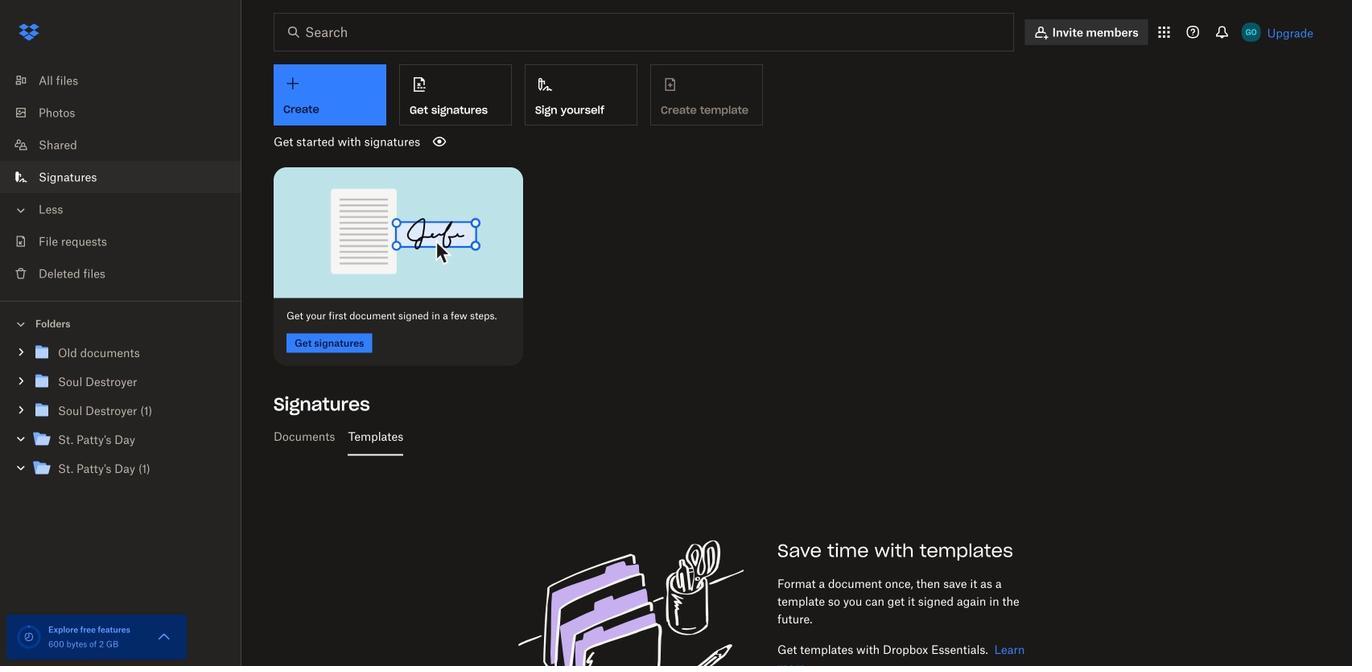 Task type: vqa. For each thing, say whether or not it's contained in the screenshot.
Group
yes



Task type: locate. For each thing, give the bounding box(es) containing it.
list
[[0, 55, 241, 301]]

less image
[[13, 202, 29, 219]]

list item
[[0, 161, 241, 193]]

quota usage progress bar
[[16, 625, 42, 650]]

tab list
[[267, 417, 1320, 456]]

group
[[0, 335, 241, 495]]

Search in folder "Dropbox" text field
[[305, 23, 980, 42]]



Task type: describe. For each thing, give the bounding box(es) containing it.
dropbox image
[[13, 16, 45, 48]]

quota usage image
[[16, 625, 42, 650]]



